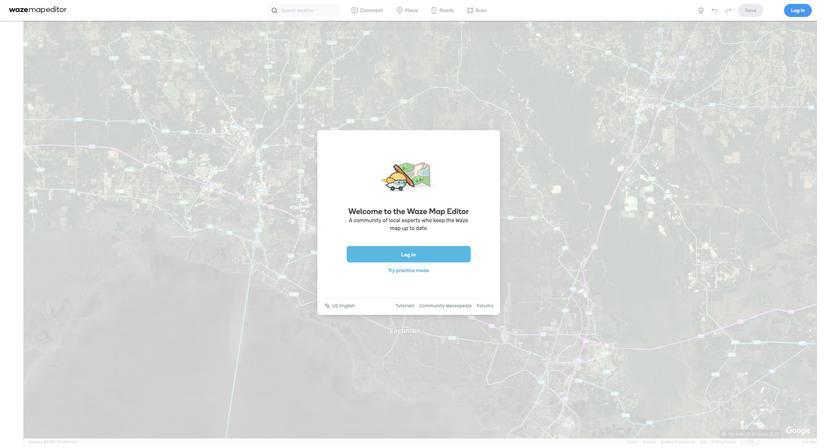 Task type: vqa. For each thing, say whether or not it's contained in the screenshot.
Learn more link on the bottom of page
no



Task type: describe. For each thing, give the bounding box(es) containing it.
0 horizontal spatial the
[[393, 207, 405, 216]]

welcome to the waze map editor a community of local experts who keep the waze map up to date
[[349, 207, 469, 231]]

log in link
[[347, 246, 471, 262]]

community wazeopedia
[[420, 303, 472, 309]]

log
[[401, 252, 410, 258]]

practice
[[396, 268, 415, 273]]

map
[[390, 225, 401, 231]]

0 horizontal spatial to
[[384, 207, 392, 216]]

mode
[[416, 268, 429, 273]]

1 horizontal spatial the
[[446, 217, 455, 224]]

editor
[[447, 207, 469, 216]]

keep
[[433, 217, 445, 224]]

try practice mode link
[[388, 268, 429, 273]]

0 horizontal spatial waze
[[407, 207, 427, 216]]

up
[[402, 225, 409, 231]]

tutorials link
[[396, 303, 414, 309]]

try
[[388, 268, 395, 273]]

welcome
[[349, 207, 383, 216]]

local
[[389, 217, 401, 224]]

wazeopedia
[[446, 303, 472, 309]]

who
[[422, 217, 432, 224]]



Task type: locate. For each thing, give the bounding box(es) containing it.
community
[[354, 217, 382, 224]]

to
[[384, 207, 392, 216], [410, 225, 415, 231]]

forums
[[477, 303, 494, 309]]

map
[[429, 207, 445, 216]]

0 vertical spatial the
[[393, 207, 405, 216]]

log in
[[401, 252, 416, 258]]

1 horizontal spatial to
[[410, 225, 415, 231]]

1 vertical spatial the
[[446, 217, 455, 224]]

the
[[393, 207, 405, 216], [446, 217, 455, 224]]

1 vertical spatial to
[[410, 225, 415, 231]]

the right the keep
[[446, 217, 455, 224]]

waze down editor at top
[[456, 217, 468, 224]]

1 vertical spatial waze
[[456, 217, 468, 224]]

0 vertical spatial waze
[[407, 207, 427, 216]]

to up of
[[384, 207, 392, 216]]

waze up experts
[[407, 207, 427, 216]]

forums link
[[477, 303, 494, 309]]

a
[[349, 217, 352, 224]]

community wazeopedia link
[[420, 303, 472, 309]]

to right up
[[410, 225, 415, 231]]

the up 'local'
[[393, 207, 405, 216]]

experts
[[402, 217, 420, 224]]

0 vertical spatial to
[[384, 207, 392, 216]]

try practice mode
[[388, 268, 429, 273]]

waze
[[407, 207, 427, 216], [456, 217, 468, 224]]

of
[[383, 217, 388, 224]]

in
[[412, 252, 416, 258]]

community
[[420, 303, 445, 309]]

tutorials
[[396, 303, 414, 309]]

1 horizontal spatial waze
[[456, 217, 468, 224]]

date
[[416, 225, 427, 231]]



